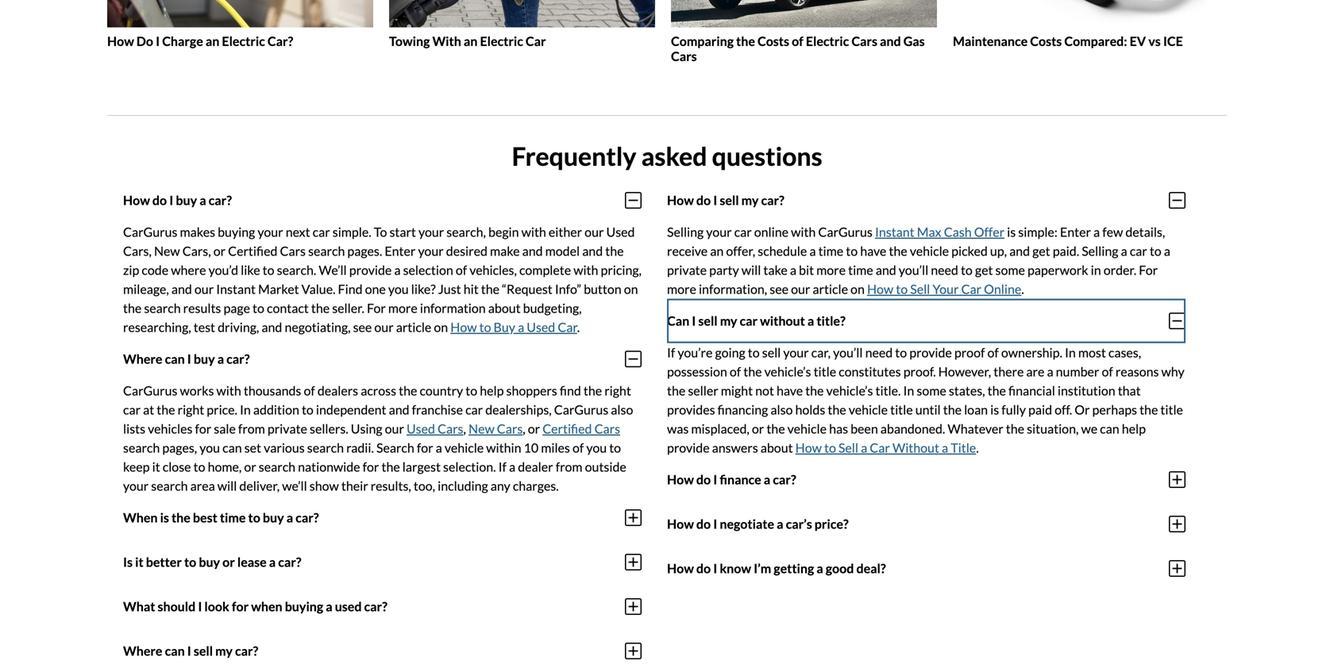 Task type: describe. For each thing, give the bounding box(es) containing it.
private inside is simple: enter a few details, receive an offer, schedule a time to have the vehicle picked up, and get paid. selling a car to a private party will take a bit more time and you'll need to get some paperwork in order. for more information, see our article on
[[667, 262, 707, 278]]

information,
[[699, 281, 767, 297]]

do
[[137, 33, 153, 49]]

vehicle down holds
[[788, 421, 827, 437]]

like
[[241, 262, 260, 278]]

more inside cargurus makes buying your next car simple. to start your search, begin with either our used cars, new cars, or certified cars search pages. enter your desired make and model and the zip code where you'd like to search. we'll provide a selection of vehicles, complete with pricing, mileage, and our instant market value. find one you like? just hit the "request info" button on the search results page to contact the seller. for more information about budgeting, researching, test driving, and negotiating, see our article on
[[388, 300, 418, 316]]

need inside if you're going to sell your car, you'll need to provide proof of ownership. in most cases, possession of the vehicle's title constitutes proof. however, there are a number of reasons why the seller might not have the vehicle's title. in some states, the financial institution that provides financing also holds the vehicle title until the loan is fully paid off. or perhaps the title was misplaced, or the vehicle has been abandoned. whatever the situation, we can help provide answers about
[[865, 345, 893, 360]]

car? inside "dropdown button"
[[235, 644, 258, 659]]

a left used
[[326, 599, 332, 615]]

it inside used cars , new cars , or certified cars search pages, you can set various search radii. search for a vehicle within 10 miles of you to keep it close to home, or search nationwide for the largest selection. if a dealer from outside your search area will deliver, we'll show their results, too, including any charges.
[[152, 459, 160, 475]]

up,
[[990, 243, 1007, 259]]

of inside used cars , new cars , or certified cars search pages, you can set various search radii. search for a vehicle within 10 miles of you to keep it close to home, or search nationwide for the largest selection. if a dealer from outside your search area will deliver, we'll show their results, too, including any charges.
[[573, 440, 584, 456]]

sale
[[214, 421, 236, 437]]

maintenance costs compared: ev vs ice image
[[953, 0, 1219, 27]]

we'll
[[319, 262, 347, 278]]

a inside if you're going to sell your car, you'll need to provide proof of ownership. in most cases, possession of the vehicle's title constitutes proof. however, there are a number of reasons why the seller might not have the vehicle's title. in some states, the financial institution that provides financing also holds the vehicle title until the loan is fully paid off. or perhaps the title was misplaced, or the vehicle has been abandoned. whatever the situation, we can help provide answers about
[[1047, 364, 1053, 379]]

car inside is simple: enter a few details, receive an offer, schedule a time to have the vehicle picked up, and get paid. selling a car to a private party will take a bit more time and you'll need to get some paperwork in order. for more information, see our article on
[[1130, 243, 1147, 259]]

buying inside cargurus makes buying your next car simple. to start your search, begin with either our used cars, new cars, or certified cars search pages. enter your desired make and model and the zip code where you'd like to search. we'll provide a selection of vehicles, complete with pricing, mileage, and our instant market value. find one you like? just hit the "request info" button on the search results page to contact the seller. for more information about budgeting, researching, test driving, and negotiating, see our article on
[[218, 224, 255, 240]]

dealer
[[518, 459, 553, 475]]

a right lease
[[269, 555, 276, 570]]

to right like on the top left of the page
[[263, 262, 274, 278]]

some inside if you're going to sell your car, you'll need to provide proof of ownership. in most cases, possession of the vehicle's title constitutes proof. however, there are a number of reasons why the seller might not have the vehicle's title. in some states, the financial institution that provides financing also holds the vehicle title until the loan is fully paid off. or perhaps the title was misplaced, or the vehicle has been abandoned. whatever the situation, we can help provide answers about
[[917, 383, 946, 399]]

like?
[[411, 281, 436, 297]]

a down driving,
[[217, 351, 224, 367]]

to up proof.
[[895, 345, 907, 360]]

title
[[951, 440, 976, 456]]

sell up offer,
[[720, 193, 739, 208]]

how do i negotiate a car's price? button
[[667, 502, 1186, 547]]

i for how do i negotiate a car's price?
[[713, 517, 717, 532]]

certified inside used cars , new cars , or certified cars search pages, you can set various search radii. search for a vehicle within 10 miles of you to keep it close to home, or search nationwide for the largest selection. if a dealer from outside your search area will deliver, we'll show their results, too, including any charges.
[[543, 421, 592, 437]]

vehicles
[[148, 421, 192, 437]]

to right going
[[748, 345, 760, 360]]

minus square image for ,
[[625, 350, 642, 369]]

plus square image for is it better to buy or lease a car?
[[625, 553, 642, 572]]

and inside comparing the costs of electric cars and gas cars
[[880, 33, 901, 49]]

private inside the cargurus works with thousands of dealers across the country to help shoppers find the right car at the right price. in addition to independent and franchise car dealerships, cargurus also lists vehicles for sale from private sellers. using our
[[268, 421, 307, 437]]

0 vertical spatial right
[[604, 383, 631, 399]]

to up sellers.
[[302, 402, 314, 418]]

2 horizontal spatial time
[[848, 262, 873, 278]]

your up offer,
[[706, 224, 732, 240]]

the down mileage,
[[123, 300, 142, 316]]

a down used cars 'link'
[[436, 440, 442, 456]]

1 horizontal spatial get
[[1032, 243, 1050, 259]]

how for how do i finance a car?
[[667, 472, 694, 488]]

the down fully at right bottom
[[1006, 421, 1024, 437]]

pages,
[[162, 440, 197, 456]]

will inside is simple: enter a few details, receive an offer, schedule a time to have the vehicle picked up, and get paid. selling a car to a private party will take a bit more time and you'll need to get some paperwork in order. for more information, see our article on
[[742, 262, 761, 278]]

franchise
[[412, 402, 463, 418]]

from inside the cargurus works with thousands of dealers across the country to help shoppers find the right car at the right price. in addition to independent and franchise car dealerships, cargurus also lists vehicles for sale from private sellers. using our
[[238, 421, 265, 437]]

sell for your
[[910, 281, 930, 297]]

was
[[667, 421, 689, 437]]

a down details,
[[1164, 243, 1170, 259]]

cases,
[[1109, 345, 1141, 360]]

better
[[146, 555, 182, 570]]

order.
[[1104, 262, 1137, 278]]

to down selling your car online with cargurus instant max cash offer
[[846, 243, 858, 259]]

towing with an electric car image
[[389, 0, 655, 27]]

where can i buy a car? button
[[123, 337, 642, 381]]

our right either on the top of the page
[[585, 224, 604, 240]]

or inside cargurus makes buying your next car simple. to start your search, begin with either our used cars, new cars, or certified cars search pages. enter your desired make and model and the zip code where you'd like to search. we'll provide a selection of vehicles, complete with pricing, mileage, and our instant market value. find one you like? just hit the "request info" button on the search results page to contact the seller. for more information about budgeting, researching, test driving, and negotiating, see our article on
[[213, 243, 226, 259]]

selection.
[[443, 459, 496, 475]]

our up where can i buy a car? dropdown button
[[374, 319, 394, 335]]

with up button at the top left
[[574, 262, 598, 278]]

1 vertical spatial my
[[720, 313, 737, 329]]

do for finance
[[696, 472, 711, 488]]

budgeting,
[[523, 300, 582, 316]]

a up "makes"
[[199, 193, 206, 208]]

car? up online
[[761, 193, 784, 208]]

financial
[[1009, 383, 1055, 399]]

title.
[[876, 383, 901, 399]]

paid
[[1028, 402, 1052, 418]]

towing with an electric car
[[389, 33, 546, 49]]

10
[[524, 440, 539, 456]]

can inside if you're going to sell your car, you'll need to provide proof of ownership. in most cases, possession of the vehicle's title constitutes proof. however, there are a number of reasons why the seller might not have the vehicle's title. in some states, the financial institution that provides financing also holds the vehicle title until the loan is fully paid off. or perhaps the title was misplaced, or the vehicle has been abandoned. whatever the situation, we can help provide answers about
[[1100, 421, 1119, 437]]

0 horizontal spatial on
[[434, 319, 448, 335]]

2 horizontal spatial you
[[586, 440, 607, 456]]

how to buy a used car .
[[450, 319, 580, 335]]

we'll
[[282, 478, 307, 494]]

can
[[667, 313, 689, 329]]

plus square image for how do i know i'm getting a good deal?
[[1169, 559, 1186, 578]]

constitutes
[[839, 364, 901, 379]]

a down we'll
[[286, 510, 293, 526]]

search up nationwide
[[307, 440, 344, 456]]

search.
[[277, 262, 316, 278]]

sell right can
[[698, 313, 718, 329]]

car up the new cars link
[[465, 402, 483, 418]]

about inside cargurus makes buying your next car simple. to start your search, begin with either our used cars, new cars, or certified cars search pages. enter your desired make and model and the zip code where you'd like to search. we'll provide a selection of vehicles, complete with pricing, mileage, and our instant market value. find one you like? just hit the "request info" button on the search results page to contact the seller. for more information about budgeting, researching, test driving, and negotiating, see our article on
[[488, 300, 521, 316]]

sellers.
[[310, 421, 348, 437]]

a up bit
[[810, 243, 816, 259]]

can inside dropdown button
[[165, 351, 185, 367]]

1 horizontal spatial on
[[624, 281, 638, 297]]

cargurus right online
[[818, 224, 873, 240]]

how to sell a car without a title .
[[795, 440, 979, 456]]

most
[[1078, 345, 1106, 360]]

picked
[[951, 243, 988, 259]]

1 horizontal spatial instant
[[875, 224, 915, 240]]

to right better
[[184, 555, 196, 570]]

also inside the cargurus works with thousands of dealers across the country to help shoppers find the right car at the right price. in addition to independent and franchise car dealerships, cargurus also lists vehicles for sale from private sellers. using our
[[611, 402, 633, 418]]

our inside is simple: enter a few details, receive an offer, schedule a time to have the vehicle picked up, and get paid. selling a car to a private party will take a bit more time and you'll need to get some paperwork in order. for more information, see our article on
[[791, 281, 810, 297]]

how for how to sell your car online .
[[867, 281, 894, 297]]

of inside cargurus makes buying your next car simple. to start your search, begin with either our used cars, new cars, or certified cars search pages. enter your desired make and model and the zip code where you'd like to search. we'll provide a selection of vehicles, complete with pricing, mileage, and our instant market value. find one you like? just hit the "request info" button on the search results page to contact the seller. for more information about budgeting, researching, test driving, and negotiating, see our article on
[[456, 262, 467, 278]]

and down contact
[[262, 319, 282, 335]]

good
[[826, 561, 854, 577]]

the right at
[[157, 402, 175, 418]]

across
[[361, 383, 396, 399]]

the down there
[[988, 383, 1006, 399]]

instant inside cargurus makes buying your next car simple. to start your search, begin with either our used cars, new cars, or certified cars search pages. enter your desired make and model and the zip code where you'd like to search. we'll provide a selection of vehicles, complete with pricing, mileage, and our instant market value. find one you like? just hit the "request info" button on the search results page to contact the seller. for more information about budgeting, researching, test driving, and negotiating, see our article on
[[216, 281, 256, 297]]

have inside is simple: enter a few details, receive an offer, schedule a time to have the vehicle picked up, and get paid. selling a car to a private party will take a bit more time and you'll need to get some paperwork in order. for more information, see our article on
[[860, 243, 887, 259]]

mileage,
[[123, 281, 169, 297]]

cars inside cargurus makes buying your next car simple. to start your search, begin with either our used cars, new cars, or certified cars search pages. enter your desired make and model and the zip code where you'd like to search. we'll provide a selection of vehicles, complete with pricing, mileage, and our instant market value. find one you like? just hit the "request info" button on the search results page to contact the seller. for more information about budgeting, researching, test driving, and negotiating, see our article on
[[280, 243, 306, 259]]

the inside comparing the costs of electric cars and gas cars
[[736, 33, 755, 49]]

1 cars, from the left
[[123, 243, 152, 259]]

towing
[[389, 33, 430, 49]]

a left few
[[1094, 224, 1100, 240]]

and right "model"
[[582, 243, 603, 259]]

our up results
[[194, 281, 214, 297]]

for down the 'radii.'
[[363, 459, 379, 475]]

2 horizontal spatial in
[[1065, 345, 1076, 360]]

or down set on the left bottom of the page
[[244, 459, 256, 475]]

to down picked
[[961, 262, 973, 278]]

time inside when is the best time to buy a car? dropdown button
[[220, 510, 246, 526]]

how for how to buy a used car .
[[450, 319, 477, 335]]

vehicle inside is simple: enter a few details, receive an offer, schedule a time to have the vehicle picked up, and get paid. selling a car to a private party will take a bit more time and you'll need to get some paperwork in order. for more information, see our article on
[[910, 243, 949, 259]]

my for how do i sell my car?
[[741, 193, 759, 208]]

the inside dropdown button
[[172, 510, 190, 526]]

complete
[[519, 262, 571, 278]]

0 horizontal spatial an
[[206, 33, 219, 49]]

cargurus up at
[[123, 383, 177, 399]]

help inside the cargurus works with thousands of dealers across the country to help shoppers find the right car at the right price. in addition to independent and franchise car dealerships, cargurus also lists vehicles for sale from private sellers. using our
[[480, 383, 504, 399]]

i for how do i buy a car?
[[169, 193, 173, 208]]

how do i charge an electric car?
[[107, 33, 293, 49]]

possession
[[667, 364, 727, 379]]

and right up,
[[1009, 243, 1030, 259]]

costs inside comparing the costs of electric cars and gas cars
[[758, 33, 789, 49]]

do for buy
[[152, 193, 167, 208]]

i for where can i buy a car?
[[187, 351, 191, 367]]

of right proof
[[987, 345, 999, 360]]

article inside cargurus makes buying your next car simple. to start your search, begin with either our used cars, new cars, or certified cars search pages. enter your desired make and model and the zip code where you'd like to search. we'll provide a selection of vehicles, complete with pricing, mileage, and our instant market value. find one you like? just hit the "request info" button on the search results page to contact the seller. for more information about budgeting, researching, test driving, and negotiating, see our article on
[[396, 319, 431, 335]]

the left loan
[[943, 402, 962, 418]]

car up offer,
[[734, 224, 752, 240]]

provides
[[667, 402, 715, 418]]

ice
[[1163, 33, 1183, 49]]

search down various
[[259, 459, 295, 475]]

search down close
[[151, 478, 188, 494]]

i for how do i sell my car?
[[713, 193, 717, 208]]

deliver,
[[239, 478, 280, 494]]

without
[[760, 313, 805, 329]]

car? right finance
[[773, 472, 796, 488]]

to right page
[[253, 300, 264, 316]]

a left good at the right bottom of page
[[817, 561, 823, 577]]

certified inside cargurus makes buying your next car simple. to start your search, begin with either our used cars, new cars, or certified cars search pages. enter your desired make and model and the zip code where you'd like to search. we'll provide a selection of vehicles, complete with pricing, mileage, and our instant market value. find one you like? just hit the "request info" button on the search results page to contact the seller. for more information about budgeting, researching, test driving, and negotiating, see our article on
[[228, 243, 278, 259]]

for inside is simple: enter a few details, receive an offer, schedule a time to have the vehicle picked up, and get paid. selling a car to a private party will take a bit more time and you'll need to get some paperwork in order. for more information, see our article on
[[1139, 262, 1158, 278]]

in inside the cargurus works with thousands of dealers across the country to help shoppers find the right car at the right price. in addition to independent and franchise car dealerships, cargurus also lists vehicles for sale from private sellers. using our
[[240, 402, 251, 418]]

1 , from the left
[[463, 421, 466, 437]]

a down 'been'
[[861, 440, 867, 456]]

the right find
[[584, 383, 602, 399]]

results
[[183, 300, 221, 316]]

comparing the costs of electric cars and gas cars
[[671, 33, 925, 64]]

any
[[491, 478, 510, 494]]

buying inside dropdown button
[[285, 599, 323, 615]]

where can i buy a car?
[[123, 351, 250, 367]]

buy down test at the top left of page
[[194, 351, 215, 367]]

the down that
[[1140, 402, 1158, 418]]

how for how do i charge an electric car?
[[107, 33, 134, 49]]

sell inside if you're going to sell your car, you'll need to provide proof of ownership. in most cases, possession of the vehicle's title constitutes proof. however, there are a number of reasons why the seller might not have the vehicle's title. in some states, the financial institution that provides financing also holds the vehicle title until the loan is fully paid off. or perhaps the title was misplaced, or the vehicle has been abandoned. whatever the situation, we can help provide answers about
[[762, 345, 781, 360]]

cargurus up certified cars link
[[554, 402, 608, 418]]

the right hit
[[481, 281, 500, 297]]

your up selection
[[418, 243, 444, 259]]

enter inside is simple: enter a few details, receive an offer, schedule a time to have the vehicle picked up, and get paid. selling a car to a private party will take a bit more time and you'll need to get some paperwork in order. for more information, see our article on
[[1060, 224, 1091, 240]]

can inside "dropdown button"
[[165, 644, 185, 659]]

if inside if you're going to sell your car, you'll need to provide proof of ownership. in most cases, possession of the vehicle's title constitutes proof. however, there are a number of reasons why the seller might not have the vehicle's title. in some states, the financial institution that provides financing also holds the vehicle title until the loan is fully paid off. or perhaps the title was misplaced, or the vehicle has been abandoned. whatever the situation, we can help provide answers about
[[667, 345, 675, 360]]

have inside if you're going to sell your car, you'll need to provide proof of ownership. in most cases, possession of the vehicle's title constitutes proof. however, there are a number of reasons why the seller might not have the vehicle's title. in some states, the financial institution that provides financing also holds the vehicle title until the loan is fully paid off. or perhaps the title was misplaced, or the vehicle has been abandoned. whatever the situation, we can help provide answers about
[[777, 383, 803, 399]]

compared:
[[1064, 33, 1127, 49]]

and up how to sell your car online link on the top right of page
[[876, 262, 896, 278]]

a right finance
[[764, 472, 770, 488]]

a left bit
[[790, 262, 796, 278]]

2 costs from the left
[[1030, 33, 1062, 49]]

we
[[1081, 421, 1098, 437]]

you'd
[[209, 262, 238, 278]]

1 vertical spatial get
[[975, 262, 993, 278]]

of down most
[[1102, 364, 1113, 379]]

cash
[[944, 224, 972, 240]]

when
[[251, 599, 282, 615]]

2 horizontal spatial title
[[1161, 402, 1183, 418]]

2 horizontal spatial provide
[[909, 345, 952, 360]]

zip
[[123, 262, 139, 278]]

where can i sell my car? button
[[123, 629, 642, 673]]

the inside is simple: enter a few details, receive an offer, schedule a time to have the vehicle picked up, and get paid. selling a car to a private party will take a bit more time and you'll need to get some paperwork in order. for more information, see our article on
[[889, 243, 907, 259]]

the right across
[[399, 383, 417, 399]]

a down within
[[509, 459, 516, 475]]

simple.
[[333, 224, 371, 240]]

how do i buy a car? button
[[123, 178, 642, 223]]

the up has
[[828, 402, 846, 418]]

questions
[[712, 141, 822, 171]]

also inside if you're going to sell your car, you'll need to provide proof of ownership. in most cases, possession of the vehicle's title constitutes proof. however, there are a number of reasons why the seller might not have the vehicle's title. in some states, the financial institution that provides financing also holds the vehicle title until the loan is fully paid off. or perhaps the title was misplaced, or the vehicle has been abandoned. whatever the situation, we can help provide answers about
[[771, 402, 793, 418]]

your left next in the left of the page
[[258, 224, 283, 240]]

1 horizontal spatial title
[[890, 402, 913, 418]]

1 horizontal spatial used
[[527, 319, 555, 335]]

car,
[[811, 345, 831, 360]]

used inside cargurus makes buying your next car simple. to start your search, begin with either our used cars, new cars, or certified cars search pages. enter your desired make and model and the zip code where you'd like to search. we'll provide a selection of vehicles, complete with pricing, mileage, and our instant market value. find one you like? just hit the "request info" button on the search results page to contact the seller. for more information about budgeting, researching, test driving, and negotiating, see our article on
[[606, 224, 635, 240]]

bit
[[799, 262, 814, 278]]

close
[[163, 459, 191, 475]]

or inside dropdown button
[[222, 555, 235, 570]]

if you're going to sell your car, you'll need to provide proof of ownership. in most cases, possession of the vehicle's title constitutes proof. however, there are a number of reasons why the seller might not have the vehicle's title. in some states, the financial institution that provides financing also holds the vehicle title until the loan is fully paid off. or perhaps the title was misplaced, or the vehicle has been abandoned. whatever the situation, we can help provide answers about
[[667, 345, 1185, 456]]

0 horizontal spatial right
[[178, 402, 204, 418]]

a left 'title'
[[942, 440, 948, 456]]

that
[[1118, 383, 1141, 399]]

and down the where
[[171, 281, 192, 297]]

0 horizontal spatial you
[[200, 440, 220, 456]]

plus square image for when is the best time to buy a car?
[[625, 509, 642, 528]]

2 , from the left
[[523, 421, 525, 437]]

an inside is simple: enter a few details, receive an offer, schedule a time to have the vehicle picked up, and get paid. selling a car to a private party will take a bit more time and you'll need to get some paperwork in order. for more information, see our article on
[[710, 243, 724, 259]]

or inside if you're going to sell your car, you'll need to provide proof of ownership. in most cases, possession of the vehicle's title constitutes proof. however, there are a number of reasons why the seller might not have the vehicle's title. in some states, the financial institution that provides financing also holds the vehicle title until the loan is fully paid off. or perhaps the title was misplaced, or the vehicle has been abandoned. whatever the situation, we can help provide answers about
[[752, 421, 764, 437]]

pricing,
[[601, 262, 642, 278]]

1 horizontal spatial in
[[903, 383, 914, 399]]

to up area
[[193, 459, 205, 475]]

what should i look for when buying a used car? button
[[123, 585, 642, 629]]

need inside is simple: enter a few details, receive an offer, schedule a time to have the vehicle picked up, and get paid. selling a car to a private party will take a bit more time and you'll need to get some paperwork in order. for more information, see our article on
[[931, 262, 958, 278]]

maintenance
[[953, 33, 1028, 49]]

the up not
[[743, 364, 762, 379]]

you'll inside if you're going to sell your car, you'll need to provide proof of ownership. in most cases, possession of the vehicle's title constitutes proof. however, there are a number of reasons why the seller might not have the vehicle's title. in some states, the financial institution that provides financing also holds the vehicle title until the loan is fully paid off. or perhaps the title was misplaced, or the vehicle has been abandoned. whatever the situation, we can help provide answers about
[[833, 345, 863, 360]]

car? right lease
[[278, 555, 301, 570]]

1 electric from the left
[[222, 33, 265, 49]]

how do i negotiate a car's price?
[[667, 517, 849, 532]]

and up complete
[[522, 243, 543, 259]]

a right buy at top
[[518, 319, 524, 335]]

to up can i sell my car without a title? dropdown button
[[896, 281, 908, 297]]

to left buy at top
[[479, 319, 491, 335]]

buy down deliver,
[[263, 510, 284, 526]]

at
[[143, 402, 154, 418]]

keep
[[123, 459, 150, 475]]

vehicle up 'been'
[[849, 402, 888, 418]]

institution
[[1058, 383, 1115, 399]]

1 horizontal spatial vehicle's
[[826, 383, 873, 399]]

to right country
[[466, 383, 477, 399]]

proof.
[[903, 364, 936, 379]]

outside
[[585, 459, 626, 475]]

some inside is simple: enter a few details, receive an offer, schedule a time to have the vehicle picked up, and get paid. selling a car to a private party will take a bit more time and you'll need to get some paperwork in order. for more information, see our article on
[[995, 262, 1025, 278]]

misplaced,
[[691, 421, 750, 437]]

car inside cargurus makes buying your next car simple. to start your search, begin with either our used cars, new cars, or certified cars search pages. enter your desired make and model and the zip code where you'd like to search. we'll provide a selection of vehicles, complete with pricing, mileage, and our instant market value. find one you like? just hit the "request info" button on the search results page to contact the seller. for more information about budgeting, researching, test driving, and negotiating, see our article on
[[313, 224, 330, 240]]

vehicle inside used cars , new cars , or certified cars search pages, you can set various search radii. search for a vehicle within 10 miles of you to keep it close to home, or search nationwide for the largest selection. if a dealer from outside your search area will deliver, we'll show their results, too, including any charges.
[[445, 440, 484, 456]]

new inside cargurus makes buying your next car simple. to start your search, begin with either our used cars, new cars, or certified cars search pages. enter your desired make and model and the zip code where you'd like to search. we'll provide a selection of vehicles, complete with pricing, mileage, and our instant market value. find one you like? just hit the "request info" button on the search results page to contact the seller. for more information about budgeting, researching, test driving, and negotiating, see our article on
[[154, 243, 180, 259]]

you'll inside is simple: enter a few details, receive an offer, schedule a time to have the vehicle picked up, and get paid. selling a car to a private party will take a bit more time and you'll need to get some paperwork in order. for more information, see our article on
[[899, 262, 928, 278]]

where can i sell my car?
[[123, 644, 258, 659]]

the up pricing,
[[605, 243, 624, 259]]

what should i look for when buying a used car?
[[123, 599, 387, 615]]

i for how do i know i'm getting a good deal?
[[713, 561, 717, 577]]

enter inside cargurus makes buying your next car simple. to start your search, begin with either our used cars, new cars, or certified cars search pages. enter your desired make and model and the zip code where you'd like to search. we'll provide a selection of vehicles, complete with pricing, mileage, and our instant market value. find one you like? just hit the "request info" button on the search results page to contact the seller. for more information about budgeting, researching, test driving, and negotiating, see our article on
[[385, 243, 416, 259]]

towing with an electric car link
[[389, 0, 655, 49]]

how to sell your car online .
[[867, 281, 1024, 297]]

how do i charge an electric car? image
[[107, 0, 373, 27]]

cargurus makes buying your next car simple. to start your search, begin with either our used cars, new cars, or certified cars search pages. enter your desired make and model and the zip code where you'd like to search. we'll provide a selection of vehicles, complete with pricing, mileage, and our instant market value. find one you like? just hit the "request info" button on the search results page to contact the seller. for more information about budgeting, researching, test driving, and negotiating, see our article on
[[123, 224, 642, 335]]

1 horizontal spatial provide
[[667, 440, 710, 456]]

with up schedule
[[791, 224, 816, 240]]

your right start
[[418, 224, 444, 240]]

negotiate
[[720, 517, 774, 532]]

1 vertical spatial more
[[667, 281, 696, 297]]

on inside is simple: enter a few details, receive an offer, schedule a time to have the vehicle picked up, and get paid. selling a car to a private party will take a bit more time and you'll need to get some paperwork in order. for more information, see our article on
[[851, 281, 865, 297]]

1 horizontal spatial an
[[464, 33, 478, 49]]

when
[[123, 510, 158, 526]]

about inside if you're going to sell your car, you'll need to provide proof of ownership. in most cases, possession of the vehicle's title constitutes proof. however, there are a number of reasons why the seller might not have the vehicle's title. in some states, the financial institution that provides financing also holds the vehicle title until the loan is fully paid off. or perhaps the title was misplaced, or the vehicle has been abandoned. whatever the situation, we can help provide answers about
[[761, 440, 793, 456]]

selling your car online with cargurus instant max cash offer
[[667, 224, 1005, 240]]



Task type: vqa. For each thing, say whether or not it's contained in the screenshot.
12,135
no



Task type: locate. For each thing, give the bounding box(es) containing it.
0 vertical spatial private
[[667, 262, 707, 278]]

how do i sell my car?
[[667, 193, 784, 208]]

how for how do i sell my car?
[[667, 193, 694, 208]]

where inside where can i sell my car? "dropdown button"
[[123, 644, 162, 659]]

0 vertical spatial minus square image
[[625, 191, 642, 210]]

will down home,
[[217, 478, 237, 494]]

to down deliver,
[[248, 510, 260, 526]]

information
[[420, 300, 486, 316]]

car?
[[209, 193, 232, 208], [761, 193, 784, 208], [226, 351, 250, 367], [773, 472, 796, 488], [296, 510, 319, 526], [278, 555, 301, 570], [364, 599, 387, 615], [235, 644, 258, 659]]

either
[[549, 224, 582, 240]]

maintenance costs compared: ev vs ice
[[953, 33, 1183, 49]]

i inside how do i negotiate a car's price? dropdown button
[[713, 517, 717, 532]]

plus square image inside what should i look for when buying a used car? dropdown button
[[625, 597, 642, 617]]

do left the know
[[696, 561, 711, 577]]

cargurus inside cargurus makes buying your next car simple. to start your search, begin with either our used cars, new cars, or certified cars search pages. enter your desired make and model and the zip code where you'd like to search. we'll provide a selection of vehicles, complete with pricing, mileage, and our instant market value. find one you like? just hit the "request info" button on the search results page to contact the seller. for more information about budgeting, researching, test driving, and negotiating, see our article on
[[123, 224, 177, 240]]

0 vertical spatial need
[[931, 262, 958, 278]]

1 horizontal spatial it
[[152, 459, 160, 475]]

minus square image inside where can i buy a car? dropdown button
[[625, 350, 642, 369]]

and inside the cargurus works with thousands of dealers across the country to help shoppers find the right car at the right price. in addition to independent and franchise car dealerships, cargurus also lists vehicles for sale from private sellers. using our
[[389, 402, 409, 418]]

1 horizontal spatial article
[[813, 281, 848, 297]]

2 horizontal spatial more
[[816, 262, 846, 278]]

1 horizontal spatial private
[[667, 262, 707, 278]]

info"
[[555, 281, 581, 297]]

buying right "makes"
[[218, 224, 255, 240]]

car for towing with an electric car
[[526, 33, 546, 49]]

selling up in
[[1082, 243, 1118, 259]]

provide
[[349, 262, 392, 278], [909, 345, 952, 360], [667, 440, 710, 456]]

certified up miles
[[543, 421, 592, 437]]

title
[[814, 364, 836, 379], [890, 402, 913, 418], [1161, 402, 1183, 418]]

do left finance
[[696, 472, 711, 488]]

i inside where can i sell my car? "dropdown button"
[[187, 644, 191, 659]]

0 vertical spatial if
[[667, 345, 675, 360]]

contact
[[267, 300, 309, 316]]

car left at
[[123, 402, 141, 418]]

search
[[308, 243, 345, 259], [144, 300, 181, 316], [123, 440, 160, 456], [307, 440, 344, 456], [259, 459, 295, 475], [151, 478, 188, 494]]

how for how do i know i'm getting a good deal?
[[667, 561, 694, 577]]

my for where can i sell my car?
[[215, 644, 233, 659]]

0 horizontal spatial used
[[407, 421, 435, 437]]

2 horizontal spatial electric
[[806, 33, 849, 49]]

2 vertical spatial is
[[160, 510, 169, 526]]

.
[[1021, 281, 1024, 297], [577, 319, 580, 335], [976, 440, 979, 456]]

how to buy a used car link
[[450, 319, 577, 335]]

0 vertical spatial buying
[[218, 224, 255, 240]]

however,
[[938, 364, 991, 379]]

1 vertical spatial selling
[[1082, 243, 1118, 259]]

frequently asked questions
[[512, 141, 822, 171]]

1 horizontal spatial need
[[931, 262, 958, 278]]

researching,
[[123, 319, 191, 335]]

0 horizontal spatial enter
[[385, 243, 416, 259]]

when is the best time to buy a car?
[[123, 510, 319, 526]]

cars, down "makes"
[[182, 243, 211, 259]]

how do i finance a car? button
[[667, 458, 1186, 502]]

ownership.
[[1001, 345, 1062, 360]]

my inside "dropdown button"
[[215, 644, 233, 659]]

it right keep
[[152, 459, 160, 475]]

0 vertical spatial is
[[1007, 224, 1016, 240]]

1 vertical spatial instant
[[216, 281, 256, 297]]

buying
[[218, 224, 255, 240], [285, 599, 323, 615]]

article inside is simple: enter a few details, receive an offer, schedule a time to have the vehicle picked up, and get paid. selling a car to a private party will take a bit more time and you'll need to get some paperwork in order. for more information, see our article on
[[813, 281, 848, 297]]

start
[[389, 224, 416, 240]]

how for how do i negotiate a car's price?
[[667, 517, 694, 532]]

shoppers
[[506, 383, 557, 399]]

0 vertical spatial my
[[741, 193, 759, 208]]

our inside the cargurus works with thousands of dealers across the country to help shoppers find the right car at the right price. in addition to independent and franchise car dealerships, cargurus also lists vehicles for sale from private sellers. using our
[[385, 421, 404, 437]]

1 vertical spatial it
[[135, 555, 143, 570]]

i inside how do i charge an electric car? link
[[156, 33, 160, 49]]

need up the constitutes
[[865, 345, 893, 360]]

of inside comparing the costs of electric cars and gas cars
[[792, 33, 803, 49]]

1 horizontal spatial selling
[[1082, 243, 1118, 259]]

0 vertical spatial provide
[[349, 262, 392, 278]]

plus square image for what should i look for when buying a used car?
[[625, 597, 642, 617]]

vehicle up selection. on the bottom left
[[445, 440, 484, 456]]

my up going
[[720, 313, 737, 329]]

i inside where can i buy a car? dropdown button
[[187, 351, 191, 367]]

see inside is simple: enter a few details, receive an offer, schedule a time to have the vehicle picked up, and get paid. selling a car to a private party will take a bit more time and you'll need to get some paperwork in order. for more information, see our article on
[[770, 281, 789, 297]]

more
[[816, 262, 846, 278], [667, 281, 696, 297], [388, 300, 418, 316]]

for
[[1139, 262, 1158, 278], [367, 300, 386, 316]]

electric inside comparing the costs of electric cars and gas cars
[[806, 33, 849, 49]]

1 vertical spatial from
[[556, 459, 583, 475]]

need up how to sell your car online link on the top right of page
[[931, 262, 958, 278]]

3 electric from the left
[[806, 33, 849, 49]]

next
[[286, 224, 310, 240]]

plus square image for where can i sell my car?
[[625, 642, 642, 661]]

electric down "comparing the costs of electric cars and gas cars" image
[[806, 33, 849, 49]]

the down value.
[[311, 300, 330, 316]]

0 horizontal spatial you'll
[[833, 345, 863, 360]]

1 vertical spatial .
[[577, 319, 580, 335]]

can inside used cars , new cars , or certified cars search pages, you can set various search radii. search for a vehicle within 10 miles of you to keep it close to home, or search nationwide for the largest selection. if a dealer from outside your search area will deliver, we'll show their results, too, including any charges.
[[222, 440, 242, 456]]

you're
[[678, 345, 713, 360]]

to
[[374, 224, 387, 240]]

1 vertical spatial minus square image
[[1169, 312, 1186, 331]]

instant
[[875, 224, 915, 240], [216, 281, 256, 297]]

1 vertical spatial new
[[469, 421, 495, 437]]

0 horizontal spatial get
[[975, 262, 993, 278]]

there
[[994, 364, 1024, 379]]

the up holds
[[805, 383, 824, 399]]

1 vertical spatial see
[[353, 319, 372, 335]]

of up might
[[730, 364, 741, 379]]

1 vertical spatial is
[[990, 402, 999, 418]]

do for know
[[696, 561, 711, 577]]

0 vertical spatial vehicle's
[[764, 364, 811, 379]]

is
[[123, 555, 133, 570]]

the down the financing
[[767, 421, 785, 437]]

0 vertical spatial instant
[[875, 224, 915, 240]]

how do i know i'm getting a good deal?
[[667, 561, 886, 577]]

provide up one
[[349, 262, 392, 278]]

enter
[[1060, 224, 1091, 240], [385, 243, 416, 259]]

0 horizontal spatial private
[[268, 421, 307, 437]]

sell for a
[[839, 440, 858, 456]]

been
[[851, 421, 878, 437]]

0 horizontal spatial selling
[[667, 224, 704, 240]]

how for how to sell a car without a title .
[[795, 440, 822, 456]]

minus square image
[[625, 191, 642, 210], [1169, 312, 1186, 331]]

you
[[388, 281, 409, 297], [200, 440, 220, 456], [586, 440, 607, 456]]

the inside used cars , new cars , or certified cars search pages, you can set various search radii. search for a vehicle within 10 miles of you to keep it close to home, or search nationwide for the largest selection. if a dealer from outside your search area will deliver, we'll show their results, too, including any charges.
[[382, 459, 400, 475]]

0 horizontal spatial title
[[814, 364, 836, 379]]

more right bit
[[816, 262, 846, 278]]

0 horizontal spatial time
[[220, 510, 246, 526]]

i inside how do i buy a car? dropdown button
[[169, 193, 173, 208]]

search up the researching,
[[144, 300, 181, 316]]

plus square image
[[1169, 515, 1186, 534], [625, 597, 642, 617]]

car inside dropdown button
[[740, 313, 758, 329]]

is
[[1007, 224, 1016, 240], [990, 402, 999, 418], [160, 510, 169, 526]]

in right the 'title.'
[[903, 383, 914, 399]]

see down seller.
[[353, 319, 372, 335]]

of down desired
[[456, 262, 467, 278]]

0 vertical spatial enter
[[1060, 224, 1091, 240]]

to down has
[[824, 440, 836, 456]]

0 vertical spatial you'll
[[899, 262, 928, 278]]

dealerships,
[[485, 402, 552, 418]]

for up largest
[[417, 440, 433, 456]]

results,
[[371, 478, 411, 494]]

car? right used
[[364, 599, 387, 615]]

car for how to sell your car online .
[[961, 281, 982, 297]]

minus square image for if you're going to sell your car, you'll need to provide proof of ownership. in most cases, possession of the vehicle's title constitutes proof. however, there are a number of reasons why the seller might not have the vehicle's title. in some states, the financial institution that provides financing also holds the vehicle title until the loan is fully paid off. or perhaps the title was misplaced, or the vehicle has been abandoned. whatever the situation, we can help provide answers about
[[1169, 312, 1186, 331]]

vehicle's down the constitutes
[[826, 383, 873, 399]]

0 vertical spatial selling
[[667, 224, 704, 240]]

cars,
[[123, 243, 152, 259], [182, 243, 211, 259]]

how for how do i buy a car?
[[123, 193, 150, 208]]

their
[[341, 478, 368, 494]]

plus square image
[[1169, 470, 1186, 489], [625, 509, 642, 528], [625, 553, 642, 572], [1169, 559, 1186, 578], [625, 642, 642, 661]]

loan
[[964, 402, 988, 418]]

see down take
[[770, 281, 789, 297]]

with inside the cargurus works with thousands of dealers across the country to help shoppers find the right car at the right price. in addition to independent and franchise car dealerships, cargurus also lists vehicles for sale from private sellers. using our
[[216, 383, 241, 399]]

sell down look
[[194, 644, 213, 659]]

frequently
[[512, 141, 636, 171]]

states,
[[949, 383, 985, 399]]

0 vertical spatial sell
[[910, 281, 930, 297]]

0 horizontal spatial if
[[498, 459, 507, 475]]

i inside what should i look for when buying a used car? dropdown button
[[198, 599, 202, 615]]

price.
[[207, 402, 237, 418]]

search,
[[447, 224, 486, 240]]

2 vertical spatial in
[[240, 402, 251, 418]]

2 horizontal spatial an
[[710, 243, 724, 259]]

going
[[715, 345, 745, 360]]

minus square image inside how do i buy a car? dropdown button
[[625, 191, 642, 210]]

will inside used cars , new cars , or certified cars search pages, you can set various search radii. search for a vehicle within 10 miles of you to keep it close to home, or search nationwide for the largest selection. if a dealer from outside your search area will deliver, we'll show their results, too, including any charges.
[[217, 478, 237, 494]]

offer,
[[726, 243, 755, 259]]

car down towing with an electric car image
[[526, 33, 546, 49]]

selling inside is simple: enter a few details, receive an offer, schedule a time to have the vehicle picked up, and get paid. selling a car to a private party will take a bit more time and you'll need to get some paperwork in order. for more information, see our article on
[[1082, 243, 1118, 259]]

1 horizontal spatial minus square image
[[1169, 191, 1186, 210]]

and left gas
[[880, 33, 901, 49]]

makes
[[180, 224, 215, 240]]

0 horizontal spatial more
[[388, 300, 418, 316]]

to up outside
[[609, 440, 621, 456]]

0 horizontal spatial ,
[[463, 421, 466, 437]]

it inside dropdown button
[[135, 555, 143, 570]]

used inside used cars , new cars , or certified cars search pages, you can set various search radii. search for a vehicle within 10 miles of you to keep it close to home, or search nationwide for the largest selection. if a dealer from outside your search area will deliver, we'll show their results, too, including any charges.
[[407, 421, 435, 437]]

1 horizontal spatial time
[[818, 243, 844, 259]]

for inside dropdown button
[[232, 599, 249, 615]]

do for sell
[[696, 193, 711, 208]]

can i sell my car without a title?
[[667, 313, 846, 329]]

details,
[[1126, 224, 1165, 240]]

where
[[171, 262, 206, 278]]

get down picked
[[975, 262, 993, 278]]

0 horizontal spatial my
[[215, 644, 233, 659]]

0 horizontal spatial article
[[396, 319, 431, 335]]

1 horizontal spatial is
[[990, 402, 999, 418]]

where for where can i sell my car?
[[123, 644, 162, 659]]

2 vertical spatial my
[[215, 644, 233, 659]]

where inside where can i buy a car? dropdown button
[[123, 351, 162, 367]]

is inside if you're going to sell your car, you'll need to provide proof of ownership. in most cases, possession of the vehicle's title constitutes proof. however, there are a number of reasons why the seller might not have the vehicle's title. in some states, the financial institution that provides financing also holds the vehicle title until the loan is fully paid off. or perhaps the title was misplaced, or the vehicle has been abandoned. whatever the situation, we can help provide answers about
[[990, 402, 999, 418]]

provide down "was"
[[667, 440, 710, 456]]

1 where from the top
[[123, 351, 162, 367]]

know
[[720, 561, 751, 577]]

1 also from the left
[[611, 402, 633, 418]]

plus square image inside 'is it better to buy or lease a car?' dropdown button
[[625, 553, 642, 572]]

also
[[611, 402, 633, 418], [771, 402, 793, 418]]

the up provides
[[667, 383, 686, 399]]

new inside used cars , new cars , or certified cars search pages, you can set various search radii. search for a vehicle within 10 miles of you to keep it close to home, or search nationwide for the largest selection. if a dealer from outside your search area will deliver, we'll show their results, too, including any charges.
[[469, 421, 495, 437]]

0 horizontal spatial new
[[154, 243, 180, 259]]

minus square image inside can i sell my car without a title? dropdown button
[[1169, 312, 1186, 331]]

1 vertical spatial need
[[865, 345, 893, 360]]

1 horizontal spatial for
[[1139, 262, 1158, 278]]

0 horizontal spatial minus square image
[[625, 350, 642, 369]]

a up order.
[[1121, 243, 1127, 259]]

0 vertical spatial have
[[860, 243, 887, 259]]

lists
[[123, 421, 145, 437]]

is inside is simple: enter a few details, receive an offer, schedule a time to have the vehicle picked up, and get paid. selling a car to a private party will take a bit more time and you'll need to get some paperwork in order. for more information, see our article on
[[1007, 224, 1016, 240]]

car for how to sell a car without a title .
[[870, 440, 890, 456]]

plus square image for how do i negotiate a car's price?
[[1169, 515, 1186, 534]]

buy left lease
[[199, 555, 220, 570]]

some up online
[[995, 262, 1025, 278]]

when is the best time to buy a car? button
[[123, 496, 642, 540]]

0 vertical spatial plus square image
[[1169, 515, 1186, 534]]

2 horizontal spatial my
[[741, 193, 759, 208]]

a inside cargurus makes buying your next car simple. to start your search, begin with either our used cars, new cars, or certified cars search pages. enter your desired make and model and the zip code where you'd like to search. we'll provide a selection of vehicles, complete with pricing, mileage, and our instant market value. find one you like? just hit the "request info" button on the search results page to contact the seller. for more information about budgeting, researching, test driving, and negotiating, see our article on
[[394, 262, 401, 278]]

will down offer,
[[742, 262, 761, 278]]

from inside used cars , new cars , or certified cars search pages, you can set various search radii. search for a vehicle within 10 miles of you to keep it close to home, or search nationwide for the largest selection. if a dealer from outside your search area will deliver, we'll show their results, too, including any charges.
[[556, 459, 583, 475]]

car down details,
[[1130, 243, 1147, 259]]

provide inside cargurus makes buying your next car simple. to start your search, begin with either our used cars, new cars, or certified cars search pages. enter your desired make and model and the zip code where you'd like to search. we'll provide a selection of vehicles, complete with pricing, mileage, and our instant market value. find one you like? just hit the "request info" button on the search results page to contact the seller. for more information about budgeting, researching, test driving, and negotiating, see our article on
[[349, 262, 392, 278]]

new up within
[[469, 421, 495, 437]]

to
[[846, 243, 858, 259], [1150, 243, 1162, 259], [263, 262, 274, 278], [961, 262, 973, 278], [896, 281, 908, 297], [253, 300, 264, 316], [479, 319, 491, 335], [748, 345, 760, 360], [895, 345, 907, 360], [466, 383, 477, 399], [302, 402, 314, 418], [609, 440, 621, 456], [824, 440, 836, 456], [193, 459, 205, 475], [248, 510, 260, 526], [184, 555, 196, 570]]

2 where from the top
[[123, 644, 162, 659]]

2 vertical spatial .
[[976, 440, 979, 456]]

1 vertical spatial sell
[[839, 440, 858, 456]]

1 vertical spatial used
[[527, 319, 555, 335]]

max
[[917, 224, 942, 240]]

1 vertical spatial provide
[[909, 345, 952, 360]]

2 cars, from the left
[[182, 243, 211, 259]]

is right when
[[160, 510, 169, 526]]

i for what should i look for when buying a used car?
[[198, 599, 202, 615]]

0 vertical spatial time
[[818, 243, 844, 259]]

comparing
[[671, 33, 734, 49]]

do down the asked
[[696, 193, 711, 208]]

code
[[142, 262, 168, 278]]

0 horizontal spatial minus square image
[[625, 191, 642, 210]]

and
[[880, 33, 901, 49], [522, 243, 543, 259], [582, 243, 603, 259], [1009, 243, 1030, 259], [876, 262, 896, 278], [171, 281, 192, 297], [262, 319, 282, 335], [389, 402, 409, 418]]

new
[[154, 243, 180, 259], [469, 421, 495, 437]]

a left the car's
[[777, 517, 783, 532]]

i inside how do i know i'm getting a good deal? dropdown button
[[713, 561, 717, 577]]

0 horizontal spatial help
[[480, 383, 504, 399]]

provide up proof.
[[909, 345, 952, 360]]

search up keep
[[123, 440, 160, 456]]

0 horizontal spatial costs
[[758, 33, 789, 49]]

0 vertical spatial will
[[742, 262, 761, 278]]

i for how do i finance a car?
[[713, 472, 717, 488]]

1 horizontal spatial certified
[[543, 421, 592, 437]]

car? up "makes"
[[209, 193, 232, 208]]

negotiating,
[[285, 319, 351, 335]]

0 vertical spatial used
[[606, 224, 635, 240]]

about up buy at top
[[488, 300, 521, 316]]

cars, up zip
[[123, 243, 152, 259]]

do for negotiate
[[696, 517, 711, 532]]

buy up "makes"
[[176, 193, 197, 208]]

1 vertical spatial certified
[[543, 421, 592, 437]]

2 electric from the left
[[480, 33, 523, 49]]

0 vertical spatial more
[[816, 262, 846, 278]]

comparing the costs of electric cars and gas cars image
[[671, 0, 937, 27]]

do inside how do i buy a car? dropdown button
[[152, 193, 167, 208]]

car? down we'll
[[296, 510, 319, 526]]

1 horizontal spatial sell
[[910, 281, 930, 297]]

take
[[763, 262, 788, 278]]

you inside cargurus makes buying your next car simple. to start your search, begin with either our used cars, new cars, or certified cars search pages. enter your desired make and model and the zip code where you'd like to search. we'll provide a selection of vehicles, complete with pricing, mileage, and our instant market value. find one you like? just hit the "request info" button on the search results page to contact the seller. for more information about budgeting, researching, test driving, and negotiating, see our article on
[[388, 281, 409, 297]]

how down information on the left of the page
[[450, 319, 477, 335]]

1 horizontal spatial buying
[[285, 599, 323, 615]]

also up certified cars link
[[611, 402, 633, 418]]

you right one
[[388, 281, 409, 297]]

can down the researching,
[[165, 351, 185, 367]]

used cars , new cars , or certified cars search pages, you can set various search radii. search for a vehicle within 10 miles of you to keep it close to home, or search nationwide for the largest selection. if a dealer from outside your search area will deliver, we'll show their results, too, including any charges.
[[123, 421, 626, 494]]

one
[[365, 281, 386, 297]]

just
[[438, 281, 461, 297]]

market
[[258, 281, 299, 297]]

cars
[[852, 33, 877, 49], [671, 49, 697, 64], [280, 243, 306, 259], [438, 421, 463, 437], [497, 421, 523, 437], [594, 421, 620, 437]]

hit
[[464, 281, 479, 297]]

more down like? at the left
[[388, 300, 418, 316]]

plus square image inside how do i negotiate a car's price? dropdown button
[[1169, 515, 1186, 534]]

how down "was"
[[667, 472, 694, 488]]

desired
[[446, 243, 488, 259]]

2 vertical spatial provide
[[667, 440, 710, 456]]

do inside how do i finance a car? dropdown button
[[696, 472, 711, 488]]

0 horizontal spatial vehicle's
[[764, 364, 811, 379]]

on down selling your car online with cargurus instant max cash offer
[[851, 281, 865, 297]]

your inside if you're going to sell your car, you'll need to provide proof of ownership. in most cases, possession of the vehicle's title constitutes proof. however, there are a number of reasons why the seller might not have the vehicle's title. in some states, the financial institution that provides financing also holds the vehicle title until the loan is fully paid off. or perhaps the title was misplaced, or the vehicle has been abandoned. whatever the situation, we can help provide answers about
[[783, 345, 809, 360]]

car down "budgeting,"
[[558, 319, 577, 335]]

value.
[[301, 281, 336, 297]]

paperwork
[[1028, 262, 1088, 278]]

1 costs from the left
[[758, 33, 789, 49]]

minus square image for is simple: enter a few details, receive an offer, schedule a time to have the vehicle picked up, and get paid. selling a car to a private party will take a bit more time and you'll need to get some paperwork in order. for more information, see our article on
[[1169, 191, 1186, 210]]

for inside the cargurus works with thousands of dealers across the country to help shoppers find the right car at the right price. in addition to independent and franchise car dealerships, cargurus also lists vehicles for sale from private sellers. using our
[[195, 421, 211, 437]]

0 horizontal spatial will
[[217, 478, 237, 494]]

of inside the cargurus works with thousands of dealers across the country to help shoppers find the right car at the right price. in addition to independent and franchise car dealerships, cargurus also lists vehicles for sale from private sellers. using our
[[304, 383, 315, 399]]

2 also from the left
[[771, 402, 793, 418]]

plus square image inside when is the best time to buy a car? dropdown button
[[625, 509, 642, 528]]

vehicle's up not
[[764, 364, 811, 379]]

a right are
[[1047, 364, 1053, 379]]

or up 10
[[528, 421, 540, 437]]

plus square image for how do i finance a car?
[[1169, 470, 1186, 489]]

financing
[[718, 402, 768, 418]]

cargurus works with thousands of dealers across the country to help shoppers find the right car at the right price. in addition to independent and franchise car dealerships, cargurus also lists vehicles for sale from private sellers. using our
[[123, 383, 633, 437]]

situation,
[[1027, 421, 1079, 437]]

car? down driving,
[[226, 351, 250, 367]]

1 horizontal spatial ,
[[523, 421, 525, 437]]

0 vertical spatial from
[[238, 421, 265, 437]]

getting
[[774, 561, 814, 577]]

title down why
[[1161, 402, 1183, 418]]

where
[[123, 351, 162, 367], [123, 644, 162, 659]]

a inside dropdown button
[[777, 517, 783, 532]]

how to sell a car without a title link
[[795, 440, 976, 456]]

has
[[829, 421, 848, 437]]

. for how to buy a used car .
[[577, 319, 580, 335]]

where for where can i buy a car?
[[123, 351, 162, 367]]

1 horizontal spatial help
[[1122, 421, 1146, 437]]

is inside dropdown button
[[160, 510, 169, 526]]

are
[[1026, 364, 1045, 379]]

with right begin
[[521, 224, 546, 240]]

buy
[[494, 319, 515, 335]]

you up outside
[[586, 440, 607, 456]]

0 horizontal spatial buying
[[218, 224, 255, 240]]

1 vertical spatial you'll
[[833, 345, 863, 360]]

certified cars link
[[543, 421, 620, 437]]

1 horizontal spatial right
[[604, 383, 631, 399]]

plus square image inside how do i know i'm getting a good deal? dropdown button
[[1169, 559, 1186, 578]]

how left negotiate
[[667, 517, 694, 532]]

help inside if you're going to sell your car, you'll need to provide proof of ownership. in most cases, possession of the vehicle's title constitutes proof. however, there are a number of reasons why the seller might not have the vehicle's title. in some states, the financial institution that provides financing also holds the vehicle title until the loan is fully paid off. or perhaps the title was misplaced, or the vehicle has been abandoned. whatever the situation, we can help provide answers about
[[1122, 421, 1146, 437]]

answers
[[712, 440, 758, 456]]

home,
[[208, 459, 242, 475]]

for inside cargurus makes buying your next car simple. to start your search, begin with either our used cars, new cars, or certified cars search pages. enter your desired make and model and the zip code where you'd like to search. we'll provide a selection of vehicles, complete with pricing, mileage, and our instant market value. find one you like? just hit the "request info" button on the search results page to contact the seller. for more information about budgeting, researching, test driving, and negotiating, see our article on
[[367, 300, 386, 316]]

about
[[488, 300, 521, 316], [761, 440, 793, 456]]

minus square image
[[1169, 191, 1186, 210], [625, 350, 642, 369]]

if inside used cars , new cars , or certified cars search pages, you can set various search radii. search for a vehicle within 10 miles of you to keep it close to home, or search nationwide for the largest selection. if a dealer from outside your search area will deliver, we'll show their results, too, including any charges.
[[498, 459, 507, 475]]

i inside how do i sell my car? dropdown button
[[713, 193, 717, 208]]

see inside cargurus makes buying your next car simple. to start your search, begin with either our used cars, new cars, or certified cars search pages. enter your desired make and model and the zip code where you'd like to search. we'll provide a selection of vehicles, complete with pricing, mileage, and our instant market value. find one you like? just hit the "request info" button on the search results page to contact the seller. for more information about budgeting, researching, test driving, and negotiating, see our article on
[[353, 319, 372, 335]]

minus square image for cargurus makes buying your next car simple. to start your search, begin with either our used cars, new cars, or certified cars search pages. enter your desired make and model and the zip code where you'd like to search. we'll provide a selection of vehicles, complete with pricing, mileage, and our instant market value. find one you like? just hit the "request info" button on the search results page to contact the seller. for more information about budgeting, researching, test driving, and negotiating, see our article on
[[625, 191, 642, 210]]

1 horizontal spatial about
[[761, 440, 793, 456]]

do inside how do i negotiate a car's price? dropdown button
[[696, 517, 711, 532]]

0 vertical spatial minus square image
[[1169, 191, 1186, 210]]

search up we'll
[[308, 243, 345, 259]]

i inside can i sell my car without a title? dropdown button
[[692, 313, 696, 329]]

0 vertical spatial new
[[154, 243, 180, 259]]

1 horizontal spatial more
[[667, 281, 696, 297]]

sell inside "dropdown button"
[[194, 644, 213, 659]]

. for how to sell your car online .
[[1021, 281, 1024, 297]]

i for where can i sell my car?
[[187, 644, 191, 659]]

in
[[1091, 262, 1101, 278]]

i for how do i charge an electric car?
[[156, 33, 160, 49]]

2 vertical spatial more
[[388, 300, 418, 316]]

0 vertical spatial article
[[813, 281, 848, 297]]

1 vertical spatial time
[[848, 262, 873, 278]]

vehicles,
[[469, 262, 517, 278]]

your inside used cars , new cars , or certified cars search pages, you can set various search radii. search for a vehicle within 10 miles of you to keep it close to home, or search nationwide for the largest selection. if a dealer from outside your search area will deliver, we'll show their results, too, including any charges.
[[123, 478, 149, 494]]

also down not
[[771, 402, 793, 418]]

car right next in the left of the page
[[313, 224, 330, 240]]

0 horizontal spatial provide
[[349, 262, 392, 278]]

a left title?
[[808, 313, 814, 329]]

various
[[264, 440, 305, 456]]

schedule
[[758, 243, 807, 259]]

private down the receive at the top
[[667, 262, 707, 278]]

deal?
[[856, 561, 886, 577]]

plus square image inside how do i finance a car? dropdown button
[[1169, 470, 1186, 489]]



